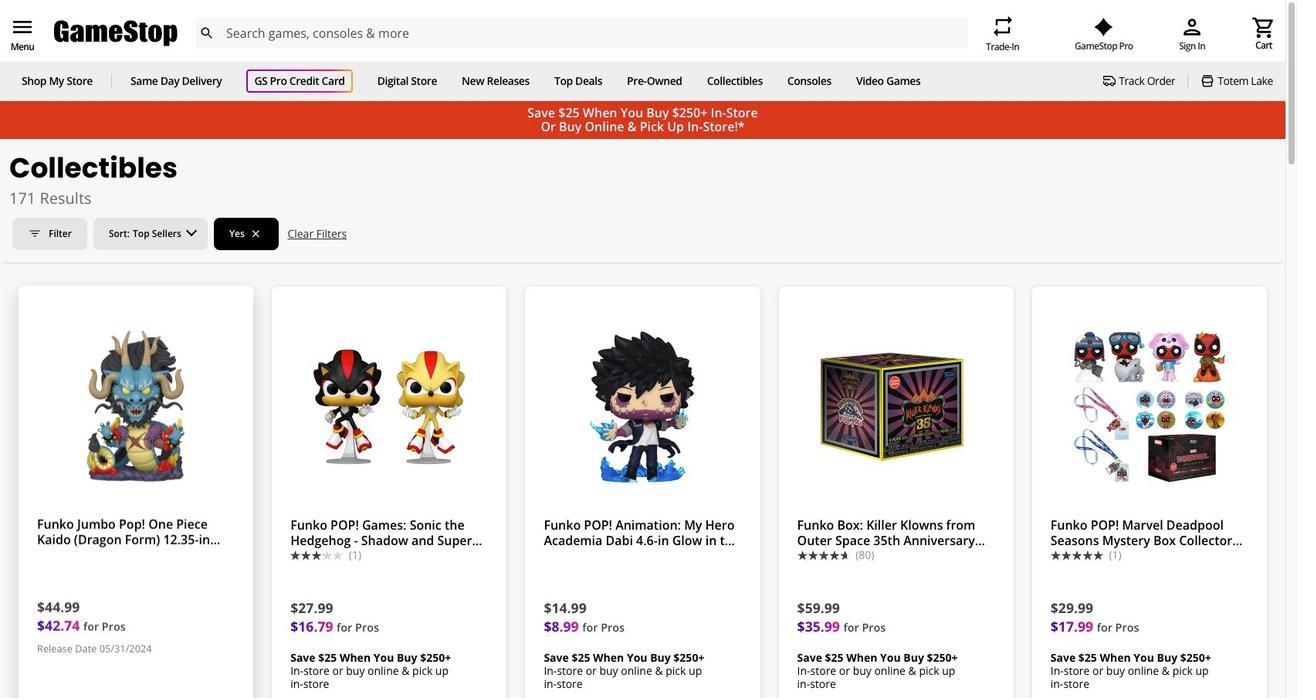 Task type: describe. For each thing, give the bounding box(es) containing it.
profile image
[[1181, 15, 1205, 39]]

gamestop pro icon image
[[1095, 18, 1114, 36]]

Search games, consoles & more search field
[[226, 18, 940, 49]]



Task type: vqa. For each thing, say whether or not it's contained in the screenshot.
'profile' image
yes



Task type: locate. For each thing, give the bounding box(es) containing it.
gamestop image
[[54, 18, 178, 48]]

None search field
[[195, 18, 968, 49]]



